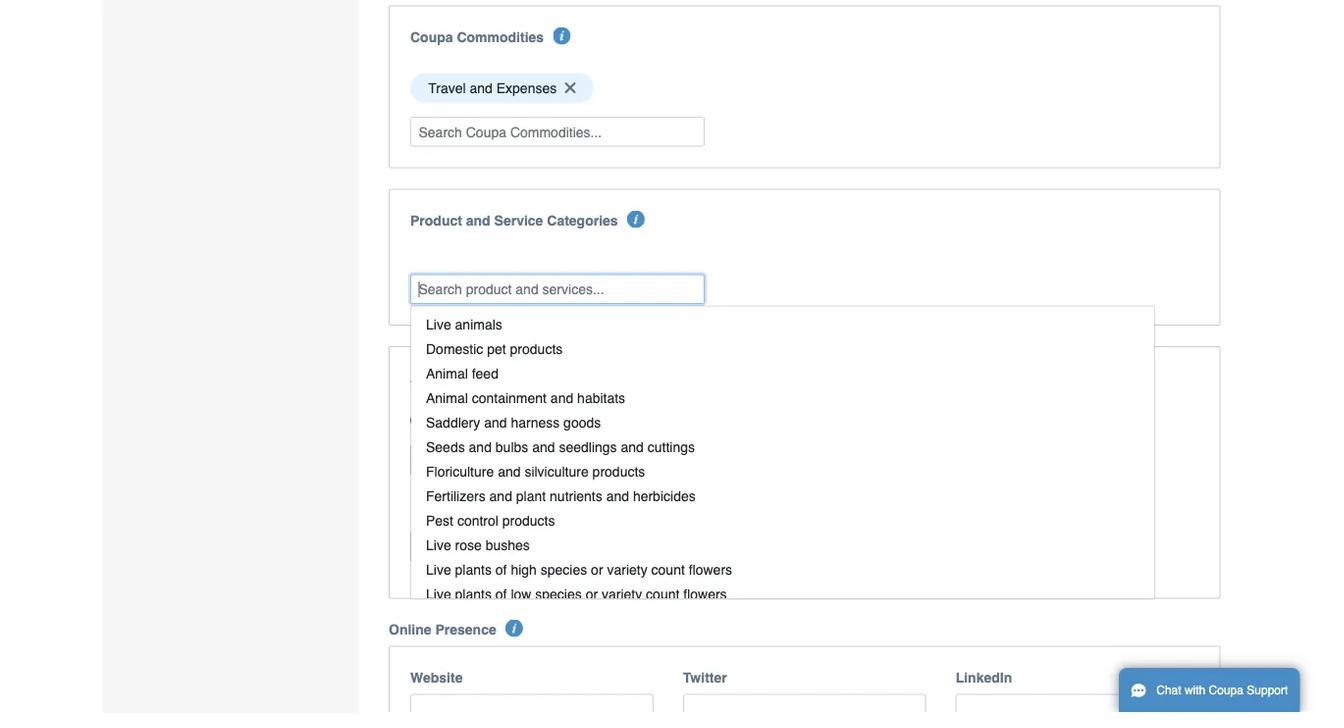 Task type: describe. For each thing, give the bounding box(es) containing it.
1 vertical spatial variety
[[602, 586, 642, 602]]

nutrients
[[550, 488, 603, 503]]

4 live from the top
[[426, 586, 451, 602]]

low
[[511, 586, 532, 602]]

plant
[[516, 488, 546, 503]]

0 horizontal spatial coupa
[[410, 29, 453, 44]]

linkedin
[[956, 670, 1012, 686]]

2 plants from the top
[[455, 586, 492, 602]]

additional information image for online presence
[[506, 620, 523, 638]]

and inside 'travel and expenses' option
[[470, 80, 493, 96]]

no coverage in areas
[[410, 500, 541, 516]]

travel
[[428, 80, 466, 96]]

domestic
[[426, 341, 483, 356]]

support
[[1247, 684, 1288, 698]]

0 vertical spatial products
[[510, 341, 563, 356]]

selected list box
[[404, 68, 1206, 108]]

goods
[[564, 414, 601, 430]]

live animals domestic pet products animal feed animal containment and habitats saddlery and harness goods seeds and bulbs and seedlings and cuttings floriculture and silviculture products fertilizers and plant nutrients and herbicides pest control products live rose bushes live plants of high species or variety count flowers live plants of low species or variety count flowers
[[426, 316, 732, 602]]

1 of from the top
[[496, 561, 507, 577]]

and left bulbs
[[469, 439, 492, 454]]

commodities
[[457, 29, 544, 44]]

1 vertical spatial or
[[586, 586, 598, 602]]

website
[[410, 670, 463, 686]]

additional information image for product and service categories
[[627, 211, 645, 228]]

product
[[410, 213, 462, 228]]

rose
[[455, 537, 482, 553]]

seeds
[[426, 439, 465, 454]]

pet
[[487, 341, 506, 356]]

cuttings
[[648, 439, 695, 454]]

high
[[511, 561, 537, 577]]

0 vertical spatial variety
[[607, 561, 648, 577]]

coupa commodities
[[410, 29, 544, 44]]

fertilizers
[[426, 488, 486, 503]]

service
[[494, 213, 543, 228]]

coverage
[[432, 500, 488, 516]]

Twitter text field
[[683, 695, 926, 714]]

1 live from the top
[[426, 316, 451, 332]]

product and service categories
[[410, 213, 618, 228]]

areas
[[410, 370, 449, 386]]

0 vertical spatial count
[[651, 561, 685, 577]]

1 vertical spatial species
[[535, 586, 582, 602]]

coupa inside button
[[1209, 684, 1244, 698]]

online
[[389, 622, 432, 638]]

animals
[[455, 316, 503, 332]]

2 of from the top
[[496, 586, 507, 602]]

chat with coupa support button
[[1119, 669, 1300, 714]]

2 live from the top
[[426, 537, 451, 553]]

Search Coupa Commodities... field
[[410, 117, 705, 147]]

and left the service
[[466, 213, 491, 228]]

and up goods
[[551, 390, 574, 405]]

floriculture
[[426, 463, 494, 479]]

chat with coupa support
[[1157, 684, 1288, 698]]



Task type: locate. For each thing, give the bounding box(es) containing it.
Search product and services... field
[[410, 274, 705, 304]]

and right travel
[[470, 80, 493, 96]]

2 vertical spatial additional information image
[[506, 620, 523, 638]]

Website text field
[[410, 695, 654, 714]]

herbicides
[[633, 488, 696, 503]]

products right pet
[[510, 341, 563, 356]]

containment
[[472, 390, 547, 405]]

animal down areas served
[[426, 390, 468, 405]]

species right 'high'
[[541, 561, 587, 577]]

additional information image right commodities
[[553, 27, 571, 44]]

areas
[[507, 500, 541, 516]]

count
[[651, 561, 685, 577], [646, 586, 680, 602]]

categories
[[547, 213, 618, 228]]

1 vertical spatial flowers
[[684, 586, 727, 602]]

products
[[510, 341, 563, 356], [593, 463, 645, 479], [502, 512, 555, 528]]

control
[[457, 512, 499, 528]]

0 vertical spatial plants
[[455, 561, 492, 577]]

2 horizontal spatial additional information image
[[627, 211, 645, 228]]

plants down the 'rose'
[[455, 561, 492, 577]]

expenses
[[497, 80, 557, 96]]

1 vertical spatial coupa
[[1209, 684, 1244, 698]]

and down bulbs
[[498, 463, 521, 479]]

feed
[[472, 365, 499, 381]]

plants
[[455, 561, 492, 577], [455, 586, 492, 602]]

and down harness
[[532, 439, 555, 454]]

products down seedlings
[[593, 463, 645, 479]]

or
[[591, 561, 603, 577], [586, 586, 598, 602]]

additional information image for coupa commodities
[[553, 27, 571, 44]]

live
[[426, 316, 451, 332], [426, 537, 451, 553], [426, 561, 451, 577], [426, 586, 451, 602]]

2 animal from the top
[[426, 390, 468, 405]]

1 vertical spatial animal
[[426, 390, 468, 405]]

1 animal from the top
[[426, 365, 468, 381]]

habitats
[[577, 390, 626, 405]]

1 plants from the top
[[455, 561, 492, 577]]

harness
[[511, 414, 560, 430]]

served
[[452, 370, 498, 386]]

1 vertical spatial count
[[646, 586, 680, 602]]

additional information image down low
[[506, 620, 523, 638]]

0 vertical spatial species
[[541, 561, 587, 577]]

seedlings
[[559, 439, 617, 454]]

0 vertical spatial animal
[[426, 365, 468, 381]]

travel and expenses option
[[410, 73, 594, 103]]

pest
[[426, 512, 454, 528]]

of left 'high'
[[496, 561, 507, 577]]

and right nutrients
[[606, 488, 629, 503]]

saddlery
[[426, 414, 480, 430]]

regional
[[496, 413, 551, 429]]

0 vertical spatial or
[[591, 561, 603, 577]]

1 vertical spatial products
[[593, 463, 645, 479]]

LinkedIn text field
[[956, 695, 1199, 714]]

additional information image
[[553, 27, 571, 44], [627, 211, 645, 228], [506, 620, 523, 638]]

flowers up the twitter
[[684, 586, 727, 602]]

or right low
[[586, 586, 598, 602]]

0 vertical spatial coupa
[[410, 29, 453, 44]]

1 vertical spatial additional information image
[[627, 211, 645, 228]]

bulbs
[[496, 439, 529, 454]]

and left plant
[[489, 488, 512, 503]]

and
[[470, 80, 493, 96], [466, 213, 491, 228], [551, 390, 574, 405], [484, 414, 507, 430], [469, 439, 492, 454], [532, 439, 555, 454], [621, 439, 644, 454], [498, 463, 521, 479], [489, 488, 512, 503], [606, 488, 629, 503]]

presence
[[435, 622, 497, 638]]

species
[[541, 561, 587, 577], [535, 586, 582, 602]]

in
[[492, 500, 503, 516]]

None radio
[[410, 414, 423, 427], [480, 414, 493, 427], [410, 414, 423, 427], [480, 414, 493, 427]]

variety
[[607, 561, 648, 577], [602, 586, 642, 602]]

and down containment
[[484, 414, 507, 430]]

3 live from the top
[[426, 561, 451, 577]]

animal
[[426, 365, 468, 381], [426, 390, 468, 405]]

2 vertical spatial products
[[502, 512, 555, 528]]

1 vertical spatial of
[[496, 586, 507, 602]]

flowers down herbicides
[[689, 561, 732, 577]]

with
[[1185, 684, 1206, 698]]

animal down the domestic
[[426, 365, 468, 381]]

0 vertical spatial of
[[496, 561, 507, 577]]

coupa right with
[[1209, 684, 1244, 698]]

chat
[[1157, 684, 1182, 698]]

0 vertical spatial flowers
[[689, 561, 732, 577]]

flowers
[[689, 561, 732, 577], [684, 586, 727, 602]]

online presence
[[389, 622, 497, 638]]

global
[[427, 413, 466, 429]]

twitter
[[683, 670, 727, 686]]

travel and expenses
[[428, 80, 557, 96]]

silviculture
[[525, 463, 589, 479]]

areas served
[[410, 370, 498, 386]]

coupa
[[410, 29, 453, 44], [1209, 684, 1244, 698]]

bushes
[[486, 537, 530, 553]]

or right 'high'
[[591, 561, 603, 577]]

and left 'cuttings'
[[621, 439, 644, 454]]

1 horizontal spatial additional information image
[[553, 27, 571, 44]]

plants up presence
[[455, 586, 492, 602]]

coupa up travel
[[410, 29, 453, 44]]

0 horizontal spatial additional information image
[[506, 620, 523, 638]]

1 horizontal spatial coupa
[[1209, 684, 1244, 698]]

1 vertical spatial plants
[[455, 586, 492, 602]]

species right low
[[535, 586, 582, 602]]

of
[[496, 561, 507, 577], [496, 586, 507, 602]]

products down plant
[[502, 512, 555, 528]]

additional information image right the categories
[[627, 211, 645, 228]]

list box
[[410, 306, 1155, 606]]

no
[[410, 500, 428, 516]]

0 vertical spatial additional information image
[[553, 27, 571, 44]]

of left low
[[496, 586, 507, 602]]

list box containing live animals
[[410, 306, 1155, 606]]



Task type: vqa. For each thing, say whether or not it's contained in the screenshot.
leftmost Disabled
no



